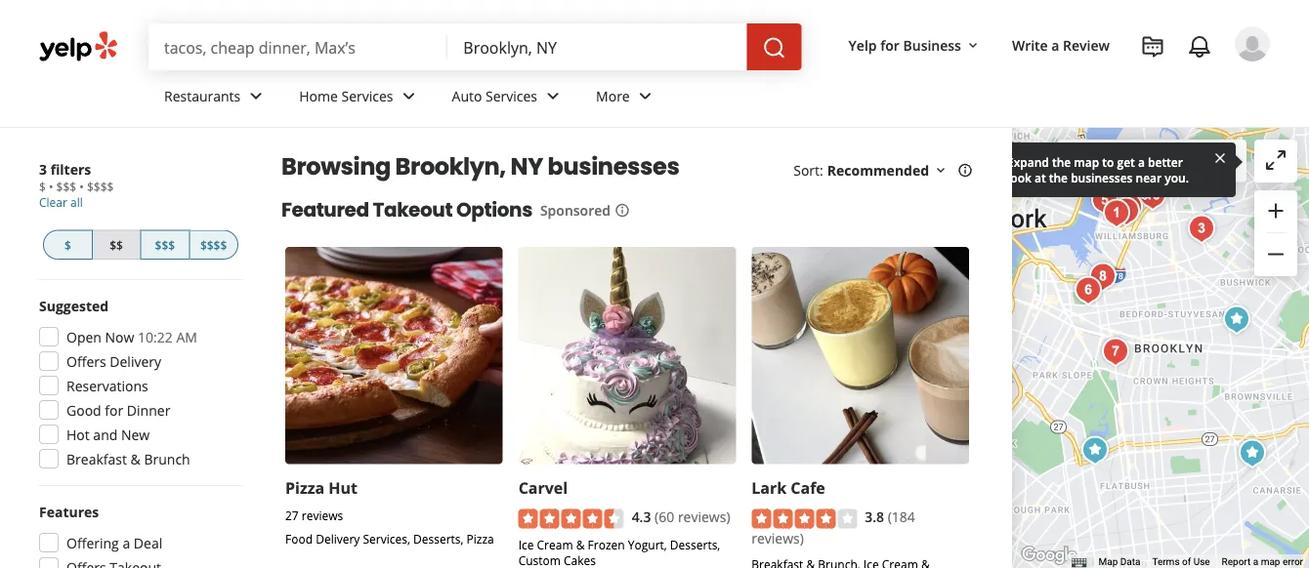 Task type: locate. For each thing, give the bounding box(es) containing it.
&
[[131, 450, 141, 469], [576, 537, 585, 553]]

services for home services
[[342, 87, 393, 105]]

24 chevron down v2 image inside more 'link'
[[634, 84, 658, 108]]

1 24 chevron down v2 image from the left
[[245, 84, 268, 108]]

terms of use
[[1153, 557, 1211, 568]]

business categories element
[[149, 70, 1271, 127]]

0 horizontal spatial $$$$
[[87, 179, 114, 195]]

pizza
[[285, 478, 325, 499], [467, 532, 494, 548]]

2 services from the left
[[486, 87, 538, 105]]

for for good
[[105, 401, 123, 420]]

osteria brooklyn image
[[1084, 258, 1123, 297]]

peter luger image
[[1098, 194, 1137, 233]]

a inside expand the map to get a better look at the businesses near you.
[[1139, 154, 1145, 170]]

1 horizontal spatial •
[[79, 179, 84, 195]]

1 horizontal spatial for
[[881, 36, 900, 54]]

a
[[1052, 36, 1060, 54], [1139, 154, 1145, 170], [123, 534, 130, 553], [1254, 557, 1259, 568]]

1 horizontal spatial businesses
[[1071, 170, 1133, 186]]

1 vertical spatial 16 info v2 image
[[615, 203, 630, 218]]

pizza up the 27
[[285, 478, 325, 499]]

0 horizontal spatial none field
[[164, 36, 432, 58]]

16 info v2 image right 'sponsored'
[[615, 203, 630, 218]]

2 vertical spatial group
[[33, 502, 242, 569]]

1 horizontal spatial 16 info v2 image
[[958, 163, 974, 178]]

1 none field from the left
[[164, 36, 432, 58]]

brooklyn,
[[395, 151, 506, 183]]

notifications image
[[1189, 35, 1212, 59]]

desserts, inside ice cream & frozen yogurt, desserts, custom cakes
[[670, 537, 721, 553]]

0 horizontal spatial reviews)
[[678, 508, 731, 527]]

1 vertical spatial $
[[64, 237, 71, 253]]

0 horizontal spatial map
[[1074, 154, 1100, 170]]

for inside button
[[881, 36, 900, 54]]

$ down clear all link
[[64, 237, 71, 253]]

for up "hot and new"
[[105, 401, 123, 420]]

user actions element
[[833, 24, 1298, 145]]

destefano's steakhouse image
[[1134, 176, 1173, 216]]

0 vertical spatial group
[[1255, 191, 1298, 277]]

businesses
[[548, 151, 680, 183], [1071, 170, 1133, 186]]

services inside auto services link
[[486, 87, 538, 105]]

2 24 chevron down v2 image from the left
[[542, 84, 565, 108]]

desserts, down 4.3 (60 reviews)
[[670, 537, 721, 553]]

map left error
[[1261, 557, 1281, 568]]

data
[[1121, 557, 1141, 568]]

0 horizontal spatial &
[[131, 450, 141, 469]]

map
[[1161, 152, 1190, 171], [1074, 154, 1100, 170], [1261, 557, 1281, 568]]

0 vertical spatial $$$$
[[87, 179, 114, 195]]

0 horizontal spatial $
[[39, 179, 46, 195]]

1 horizontal spatial $$$$
[[200, 237, 227, 253]]

1 vertical spatial delivery
[[316, 532, 360, 548]]

lady moo moo ice cream image
[[1218, 301, 1257, 340]]

browsing
[[281, 151, 391, 183]]

pizza hut link
[[285, 478, 358, 499]]

2 horizontal spatial 24 chevron down v2 image
[[634, 84, 658, 108]]

none field up the more
[[464, 36, 732, 58]]

1 vertical spatial group
[[33, 296, 242, 475]]

pizza left ice
[[467, 532, 494, 548]]

filters
[[50, 160, 91, 178]]

for
[[881, 36, 900, 54], [105, 401, 123, 420]]

$ inside "3 filters $ • $$$ • $$$$ clear all"
[[39, 179, 46, 195]]

1 services from the left
[[342, 87, 393, 105]]

$$$$ right $$$ button
[[200, 237, 227, 253]]

0 vertical spatial $$$
[[56, 179, 76, 195]]

none field up the home
[[164, 36, 432, 58]]

desserts,
[[413, 532, 464, 548], [670, 537, 721, 553]]

terms of use link
[[1153, 557, 1211, 568]]

24 chevron down v2 image inside auto services link
[[542, 84, 565, 108]]

services inside home services link
[[342, 87, 393, 105]]

yelp for business
[[849, 36, 962, 54]]

3 24 chevron down v2 image from the left
[[634, 84, 658, 108]]

0 horizontal spatial desserts,
[[413, 532, 464, 548]]

0 vertical spatial pizza
[[285, 478, 325, 499]]

1 horizontal spatial 24 chevron down v2 image
[[542, 84, 565, 108]]

featured
[[281, 196, 369, 224]]

ny
[[511, 151, 543, 183]]

& down new
[[131, 450, 141, 469]]

business
[[904, 36, 962, 54]]

1 horizontal spatial &
[[576, 537, 585, 553]]

0 horizontal spatial 16 info v2 image
[[615, 203, 630, 218]]

group containing suggested
[[33, 296, 242, 475]]

yelp
[[849, 36, 877, 54]]

map inside expand the map to get a better look at the businesses near you.
[[1074, 154, 1100, 170]]

24 chevron down v2 image for restaurants
[[245, 84, 268, 108]]

0 vertical spatial $
[[39, 179, 46, 195]]

for for yelp
[[881, 36, 900, 54]]

1 horizontal spatial none field
[[464, 36, 732, 58]]

businesses inside expand the map to get a better look at the businesses near you.
[[1071, 170, 1133, 186]]

$$$ button
[[140, 230, 190, 260]]

1 vertical spatial reviews)
[[752, 530, 804, 548]]

$ down the 3
[[39, 179, 46, 195]]

a right write
[[1052, 36, 1060, 54]]

1 vertical spatial pizza
[[467, 532, 494, 548]]

custom
[[519, 553, 561, 569]]

16 info v2 image
[[958, 163, 974, 178], [615, 203, 630, 218]]

2 none field from the left
[[464, 36, 732, 58]]

16 info v2 image left look at the right top of page
[[958, 163, 974, 178]]

24 chevron down v2 image right 'restaurants'
[[245, 84, 268, 108]]

$$$ right $$ button on the top left of page
[[155, 237, 175, 253]]

0 vertical spatial delivery
[[110, 352, 161, 371]]

1 horizontal spatial delivery
[[316, 532, 360, 548]]

oxalis image
[[1097, 333, 1136, 372]]

delivery
[[110, 352, 161, 371], [316, 532, 360, 548]]

a right report
[[1254, 557, 1259, 568]]

terms
[[1153, 557, 1180, 568]]

lark
[[752, 478, 787, 499]]

a inside "write a review" link
[[1052, 36, 1060, 54]]

services
[[342, 87, 393, 105], [486, 87, 538, 105]]

open now 10:22 am
[[66, 328, 197, 346]]

for right yelp
[[881, 36, 900, 54]]

None search field
[[149, 23, 806, 70]]

24 chevron down v2 image right the more
[[634, 84, 658, 108]]

0 vertical spatial for
[[881, 36, 900, 54]]

desserts, right "services,"
[[413, 532, 464, 548]]

write a review
[[1013, 36, 1110, 54]]

3 filters $ • $$$ • $$$$ clear all
[[39, 160, 114, 211]]

1 horizontal spatial $
[[64, 237, 71, 253]]

reservations
[[66, 377, 148, 395]]

3.8
[[865, 508, 888, 527]]

3
[[39, 160, 47, 178]]

services,
[[363, 532, 410, 548]]

good
[[66, 401, 101, 420]]

$$$$ inside $$$$ button
[[200, 237, 227, 253]]

2 horizontal spatial map
[[1261, 557, 1281, 568]]

now
[[105, 328, 134, 346]]

pizza hut image
[[1234, 434, 1273, 474]]

delivery down open now 10:22 am in the bottom left of the page
[[110, 352, 161, 371]]

3.8 star rating image
[[752, 510, 857, 529]]

0 horizontal spatial •
[[49, 179, 53, 195]]

for inside group
[[105, 401, 123, 420]]

$
[[39, 179, 46, 195], [64, 237, 71, 253]]

0 horizontal spatial for
[[105, 401, 123, 420]]

projects image
[[1142, 35, 1165, 59]]

otis image
[[1183, 210, 1222, 249]]

group
[[1255, 191, 1298, 277], [33, 296, 242, 475], [33, 502, 242, 569]]

$$$
[[56, 179, 76, 195], [155, 237, 175, 253]]

delivery down the reviews
[[316, 532, 360, 548]]

1 vertical spatial for
[[105, 401, 123, 420]]

24 chevron down v2 image right auto services
[[542, 84, 565, 108]]

0 horizontal spatial services
[[342, 87, 393, 105]]

map left to
[[1074, 154, 1100, 170]]

carvel link
[[519, 478, 568, 499]]

reviews)
[[678, 508, 731, 527], [752, 530, 804, 548]]

review
[[1063, 36, 1110, 54]]

open
[[66, 328, 102, 346]]

a right get
[[1139, 154, 1145, 170]]

services left 24 chevron down v2 image
[[342, 87, 393, 105]]

0 vertical spatial 16 info v2 image
[[958, 163, 974, 178]]

options
[[456, 196, 533, 224]]

24 chevron down v2 image for more
[[634, 84, 658, 108]]

takeout
[[373, 196, 453, 224]]

None field
[[164, 36, 432, 58], [464, 36, 732, 58]]

0 vertical spatial reviews)
[[678, 508, 731, 527]]

1 horizontal spatial reviews)
[[752, 530, 804, 548]]

clear
[[39, 195, 67, 211]]

keyboard shortcuts image
[[1072, 559, 1087, 568]]

0 horizontal spatial businesses
[[548, 151, 680, 183]]

& inside ice cream & frozen yogurt, desserts, custom cakes
[[576, 537, 585, 553]]

carvel
[[519, 478, 568, 499]]

24 chevron down v2 image
[[245, 84, 268, 108], [542, 84, 565, 108], [634, 84, 658, 108]]

reviews) down 3.8 star rating image
[[752, 530, 804, 548]]

0 vertical spatial &
[[131, 450, 141, 469]]

& right "cream"
[[576, 537, 585, 553]]

dinner
[[127, 401, 170, 420]]

24 chevron down v2 image inside restaurants link
[[245, 84, 268, 108]]

expand
[[1008, 154, 1050, 170]]

services right auto
[[486, 87, 538, 105]]

the
[[1053, 154, 1071, 170], [1050, 170, 1068, 186]]

$$$$ right all
[[87, 179, 114, 195]]

get
[[1118, 154, 1136, 170]]

1 vertical spatial $$$$
[[200, 237, 227, 253]]

1 horizontal spatial desserts,
[[670, 537, 721, 553]]

1 vertical spatial $$$
[[155, 237, 175, 253]]

$ inside button
[[64, 237, 71, 253]]

reviews) right (60
[[678, 508, 731, 527]]

yogurt,
[[628, 537, 667, 553]]

(184
[[888, 508, 916, 527]]

•
[[49, 179, 53, 195], [79, 179, 84, 195]]

a for write a review
[[1052, 36, 1060, 54]]

1 horizontal spatial map
[[1161, 152, 1190, 171]]

offering a deal
[[66, 534, 162, 553]]

$$$$
[[87, 179, 114, 195], [200, 237, 227, 253]]

0 horizontal spatial pizza
[[285, 478, 325, 499]]

map region
[[999, 0, 1310, 569]]

1 horizontal spatial $$$
[[155, 237, 175, 253]]

(184 reviews)
[[752, 508, 916, 548]]

map right 'as' in the right of the page
[[1161, 152, 1190, 171]]

1 horizontal spatial services
[[486, 87, 538, 105]]

0 horizontal spatial $$$
[[56, 179, 76, 195]]

1 vertical spatial &
[[576, 537, 585, 553]]

0 horizontal spatial delivery
[[110, 352, 161, 371]]

a left deal
[[123, 534, 130, 553]]

a inside group
[[123, 534, 130, 553]]

write a review link
[[1005, 27, 1118, 63]]

$$$ down filters
[[56, 179, 76, 195]]

0 horizontal spatial 24 chevron down v2 image
[[245, 84, 268, 108]]



Task type: describe. For each thing, give the bounding box(es) containing it.
am
[[176, 328, 197, 346]]

16 info v2 image for browsing brooklyn, ny businesses
[[958, 163, 974, 178]]

map
[[1099, 557, 1118, 568]]

report a map error link
[[1222, 557, 1304, 568]]

miss ada image
[[1069, 271, 1108, 310]]

lark cafe
[[752, 478, 826, 499]]

map data
[[1099, 557, 1141, 568]]

breakfast & brunch
[[66, 450, 190, 469]]

auto services link
[[436, 70, 581, 127]]

more
[[596, 87, 630, 105]]

reviews) inside (184 reviews)
[[752, 530, 804, 548]]

4.3
[[632, 508, 651, 527]]

of
[[1183, 557, 1192, 568]]

Near text field
[[464, 36, 732, 58]]

4.3 star rating image
[[519, 510, 624, 529]]

features
[[39, 503, 99, 521]]

(60
[[655, 508, 675, 527]]

map for moves
[[1161, 152, 1190, 171]]

$ button
[[43, 230, 93, 260]]

near
[[1136, 170, 1162, 186]]

none field find
[[164, 36, 432, 58]]

look
[[1008, 170, 1032, 186]]

sort:
[[794, 161, 824, 179]]

2 • from the left
[[79, 179, 84, 195]]

at
[[1035, 170, 1046, 186]]

deal
[[134, 534, 162, 553]]

lark cafe image
[[1076, 432, 1115, 471]]

featured takeout options
[[281, 196, 533, 224]]

27
[[285, 508, 299, 524]]

sponsored
[[540, 201, 611, 219]]

10:22
[[138, 328, 173, 346]]

offering
[[66, 534, 119, 553]]

home services link
[[284, 70, 436, 127]]

google image
[[1018, 543, 1082, 569]]

home
[[299, 87, 338, 105]]

a for offering a deal
[[123, 534, 130, 553]]

4.3 (60 reviews)
[[632, 508, 731, 527]]

ice cream & frozen yogurt, desserts, custom cakes
[[519, 537, 721, 569]]

ice
[[519, 537, 534, 553]]

close image
[[1213, 149, 1229, 166]]

16 chevron down v2 image
[[966, 38, 981, 53]]

write
[[1013, 36, 1048, 54]]

$$$ inside button
[[155, 237, 175, 253]]

moves
[[1193, 152, 1235, 171]]

offers delivery
[[66, 352, 161, 371]]

hot
[[66, 426, 90, 444]]

hut
[[329, 478, 358, 499]]

use
[[1194, 557, 1211, 568]]

services for auto services
[[486, 87, 538, 105]]

& inside group
[[131, 450, 141, 469]]

hot and new
[[66, 426, 150, 444]]

24 chevron down v2 image for auto services
[[542, 84, 565, 108]]

16 info v2 image for featured takeout options
[[615, 203, 630, 218]]

desserts, inside the pizza hut 27 reviews food delivery services, desserts, pizza
[[413, 532, 464, 548]]

food
[[285, 532, 313, 548]]

home services
[[299, 87, 393, 105]]

report a map error
[[1222, 557, 1304, 568]]

$$$$ inside "3 filters $ • $$$ • $$$$ clear all"
[[87, 179, 114, 195]]

delivery inside the pizza hut 27 reviews food delivery services, desserts, pizza
[[316, 532, 360, 548]]

good for dinner
[[66, 401, 170, 420]]

suggested
[[39, 297, 109, 315]]

zoom out image
[[1265, 243, 1288, 266]]

a for report a map error
[[1254, 557, 1259, 568]]

auto
[[452, 87, 482, 105]]

lilia image
[[1126, 166, 1165, 205]]

reviews
[[302, 508, 343, 524]]

yelp for business button
[[841, 27, 989, 63]]

$$
[[110, 237, 123, 253]]

expand the map to get a better look at the businesses near you.
[[1008, 154, 1189, 186]]

breakfast
[[66, 450, 127, 469]]

expand the map to get a better look at the businesses near you. tooltip
[[992, 143, 1236, 197]]

24 chevron down v2 image
[[397, 84, 421, 108]]

map for to
[[1074, 154, 1100, 170]]

frozen
[[588, 537, 625, 553]]

auto services
[[452, 87, 538, 105]]

1 horizontal spatial pizza
[[467, 532, 494, 548]]

misi image
[[1086, 181, 1125, 220]]

l'industrie pizzeria image
[[1110, 188, 1149, 227]]

search image
[[763, 36, 786, 60]]

map for error
[[1261, 557, 1281, 568]]

error
[[1283, 557, 1304, 568]]

offers
[[66, 352, 106, 371]]

1 • from the left
[[49, 179, 53, 195]]

and
[[93, 426, 118, 444]]

you.
[[1165, 170, 1189, 186]]

none field near
[[464, 36, 732, 58]]

all
[[70, 195, 83, 211]]

group containing features
[[33, 502, 242, 569]]

as
[[1143, 152, 1158, 171]]

report
[[1222, 557, 1251, 568]]

expand map image
[[1265, 148, 1288, 172]]

$$$$ button
[[190, 230, 238, 260]]

zoom in image
[[1265, 199, 1288, 223]]

Find text field
[[164, 36, 432, 58]]

pizza hut 27 reviews food delivery services, desserts, pizza
[[285, 478, 494, 548]]

new
[[121, 426, 150, 444]]

restaurants
[[164, 87, 241, 105]]

browsing brooklyn, ny businesses
[[281, 151, 680, 183]]

cakes
[[564, 553, 596, 569]]

more link
[[581, 70, 673, 127]]

to
[[1103, 154, 1115, 170]]

clear all link
[[39, 195, 83, 211]]

traif image
[[1107, 192, 1147, 231]]

lark cafe link
[[752, 478, 826, 499]]

better
[[1148, 154, 1184, 170]]

cafe
[[791, 478, 826, 499]]

restaurants link
[[149, 70, 284, 127]]

$$$ inside "3 filters $ • $$$ • $$$$ clear all"
[[56, 179, 76, 195]]

search as map moves
[[1097, 152, 1235, 171]]



Task type: vqa. For each thing, say whether or not it's contained in the screenshot.
24 chevron down v2 image for More
yes



